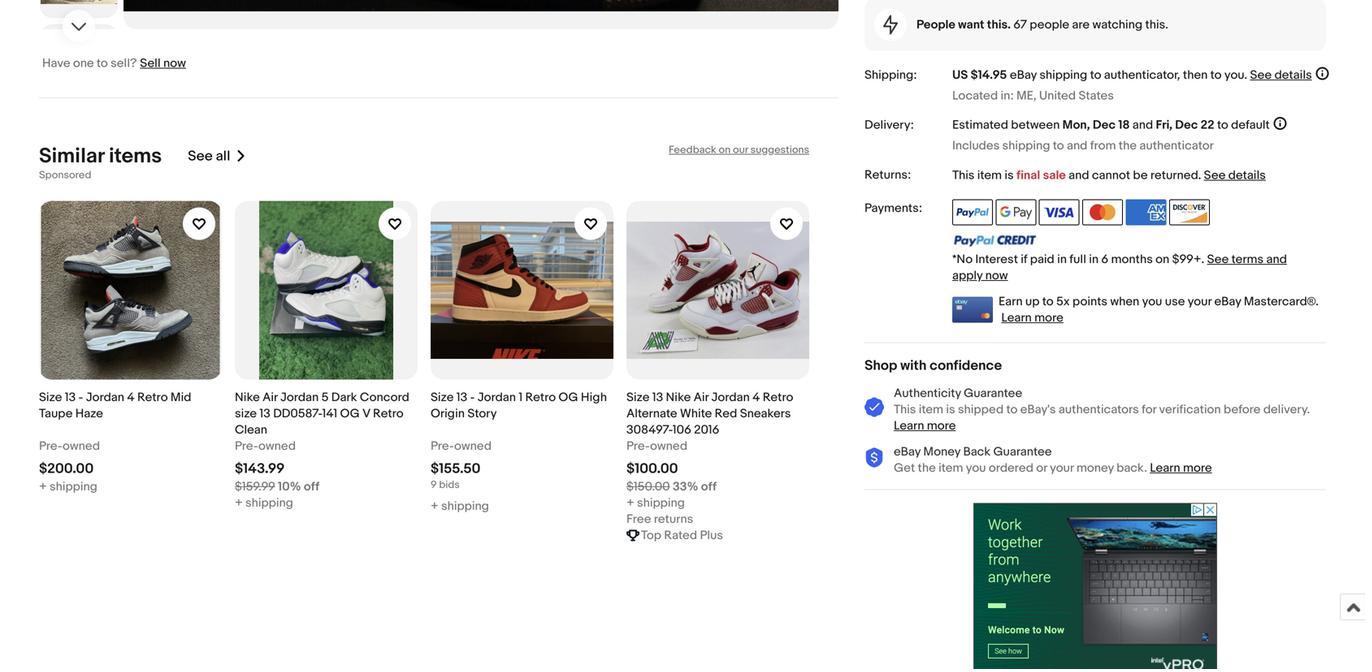 Task type: vqa. For each thing, say whether or not it's contained in the screenshot.
first owned from right
yes



Task type: locate. For each thing, give the bounding box(es) containing it.
ebay's
[[1021, 403, 1056, 417]]

4 jordan from the left
[[712, 391, 750, 405]]

0 horizontal spatial you
[[966, 461, 986, 476]]

0 horizontal spatial details
[[1229, 168, 1266, 183]]

returned
[[1151, 168, 1198, 183]]

0 horizontal spatial more
[[927, 419, 956, 434]]

now inside the 'see terms and apply now'
[[985, 269, 1008, 283]]

jordan inside size 13 - jordan 1 retro og high origin story
[[478, 391, 516, 405]]

2 nike from the left
[[666, 391, 691, 405]]

0 vertical spatial your
[[1188, 295, 1212, 309]]

Pre-owned text field
[[39, 438, 100, 455], [431, 438, 492, 455]]

0 vertical spatial on
[[719, 144, 731, 156]]

size
[[39, 391, 62, 405], [431, 391, 454, 405], [627, 391, 650, 405]]

size 13 - jordan 1 retro og high origin story
[[431, 391, 607, 421]]

- up haze
[[78, 391, 83, 405]]

Pre-owned text field
[[235, 438, 296, 455], [627, 438, 688, 455]]

shipping down $200.00
[[50, 480, 97, 495]]

4 inside size 13 - jordan 4 retro mid taupe haze
[[127, 391, 135, 405]]

learn more
[[1150, 461, 1212, 476]]

alternate
[[627, 407, 677, 421]]

1 horizontal spatial learn
[[1002, 311, 1032, 326]]

$200.00 text field
[[39, 461, 94, 478]]

2 vertical spatial learn
[[1150, 461, 1181, 476]]

size 13 - jordan 4 retro mid taupe haze
[[39, 391, 191, 421]]

2 dec from the left
[[1175, 118, 1198, 133]]

paypal image
[[952, 200, 993, 226]]

if
[[1021, 252, 1028, 267]]

master card image
[[1083, 200, 1123, 226]]

2 horizontal spatial learn
[[1150, 461, 1181, 476]]

13 inside size 13 nike air jordan 4  retro alternate  white red  sneakers 308497-106 2016 pre-owned $100.00 $150.00 33% off + shipping free returns
[[652, 391, 663, 405]]

13 inside size 13 - jordan 4 retro mid taupe haze
[[65, 391, 76, 405]]

owned
[[63, 439, 100, 454], [258, 439, 296, 454], [454, 439, 492, 454], [650, 439, 688, 454]]

see left all
[[188, 148, 213, 165]]

with details__icon image for authenticity guarantee
[[865, 398, 884, 418]]

full
[[1070, 252, 1086, 267]]

estimated
[[952, 118, 1009, 133]]

2 horizontal spatial size
[[627, 391, 650, 405]]

+ shipping text field for $100.00
[[627, 495, 685, 512]]

pre-
[[39, 439, 63, 454], [235, 439, 258, 454], [431, 439, 454, 454], [627, 439, 650, 454]]

dd0587-
[[273, 407, 322, 421]]

retro right "1"
[[525, 391, 556, 405]]

and right sale
[[1069, 168, 1089, 183]]

1 4 from the left
[[127, 391, 135, 405]]

item inside authenticity guarantee this item is shipped to ebay's authenticators for verification before delivery. learn more
[[919, 403, 944, 417]]

2 pre-owned text field from the left
[[627, 438, 688, 455]]

2 in from the left
[[1089, 252, 1099, 267]]

1 vertical spatial on
[[1156, 252, 1170, 267]]

3 jordan from the left
[[478, 391, 516, 405]]

0 vertical spatial item
[[977, 168, 1002, 183]]

1 horizontal spatial in
[[1089, 252, 1099, 267]]

1 vertical spatial see details link
[[1204, 168, 1266, 183]]

1 vertical spatial more
[[927, 419, 956, 434]]

3 owned from the left
[[454, 439, 492, 454]]

nike up size
[[235, 391, 260, 405]]

0 vertical spatial details
[[1275, 68, 1312, 83]]

you down back at the bottom right of the page
[[966, 461, 986, 476]]

learn more link right back.
[[1150, 461, 1212, 476]]

13 for size 13 - jordan 4 retro mid taupe haze
[[65, 391, 76, 405]]

1 vertical spatial now
[[985, 269, 1008, 283]]

taupe
[[39, 407, 73, 421]]

0 horizontal spatial ebay
[[894, 445, 921, 460]]

0 horizontal spatial pre-owned text field
[[39, 438, 100, 455]]

1
[[519, 391, 523, 405]]

off for $143.99
[[304, 480, 319, 495]]

9
[[431, 479, 437, 492]]

item down money
[[939, 461, 963, 476]]

og left v
[[340, 407, 360, 421]]

your right or
[[1050, 461, 1074, 476]]

1 pre-owned text field from the left
[[39, 438, 100, 455]]

0 horizontal spatial learn more link
[[894, 419, 956, 434]]

this down authenticity
[[894, 403, 916, 417]]

1 size from the left
[[39, 391, 62, 405]]

0 vertical spatial learn
[[1002, 311, 1032, 326]]

0 horizontal spatial .
[[1198, 168, 1201, 183]]

see left terms at right top
[[1207, 252, 1229, 267]]

0 vertical spatial now
[[163, 56, 186, 71]]

1 horizontal spatial 4
[[753, 391, 760, 405]]

on left our
[[719, 144, 731, 156]]

to left ebay's
[[1007, 403, 1018, 417]]

includes shipping to and from the authenticator
[[952, 139, 1214, 153]]

retro inside size 13 nike air jordan 4  retro alternate  white red  sneakers 308497-106 2016 pre-owned $100.00 $150.00 33% off + shipping free returns
[[763, 391, 793, 405]]

0 horizontal spatial og
[[340, 407, 360, 421]]

1 horizontal spatial size
[[431, 391, 454, 405]]

and right 18
[[1133, 118, 1153, 133]]

learn inside earn up to 5x points when you use your ebay mastercard®. learn more
[[1002, 311, 1032, 326]]

pre- down clean
[[235, 439, 258, 454]]

to down mon,
[[1053, 139, 1064, 153]]

2 horizontal spatial you
[[1225, 68, 1245, 83]]

1 horizontal spatial now
[[985, 269, 1008, 283]]

13 up taupe
[[65, 391, 76, 405]]

1 horizontal spatial air
[[694, 391, 709, 405]]

the down 18
[[1119, 139, 1137, 153]]

this. right watching at the right top of page
[[1145, 17, 1169, 32]]

0 horizontal spatial dec
[[1093, 118, 1116, 133]]

item down authenticity
[[919, 403, 944, 417]]

. up default
[[1245, 68, 1248, 83]]

2 vertical spatial learn more link
[[1150, 461, 1212, 476]]

1 vertical spatial learn more link
[[894, 419, 956, 434]]

4 inside size 13 nike air jordan 4  retro alternate  white red  sneakers 308497-106 2016 pre-owned $100.00 $150.00 33% off + shipping free returns
[[753, 391, 760, 405]]

size up taupe
[[39, 391, 62, 405]]

shipping down previous price $159.99 10% off text field
[[245, 496, 293, 511]]

size up alternate
[[627, 391, 650, 405]]

size inside size 13 - jordan 4 retro mid taupe haze
[[39, 391, 62, 405]]

pre-owned text field down 308497-
[[627, 438, 688, 455]]

13
[[65, 391, 76, 405], [457, 391, 467, 405], [652, 391, 663, 405], [260, 407, 271, 421]]

1 vertical spatial your
[[1050, 461, 1074, 476]]

1 horizontal spatial learn more link
[[1002, 311, 1064, 326]]

ordered
[[989, 461, 1034, 476]]

owned up $143.99
[[258, 439, 296, 454]]

jordan up haze
[[86, 391, 124, 405]]

suggestions
[[751, 144, 809, 156]]

2 horizontal spatial ebay
[[1215, 295, 1241, 309]]

2 size from the left
[[431, 391, 454, 405]]

more down verification
[[1183, 461, 1212, 476]]

off right '10%'
[[304, 480, 319, 495]]

2 pre-owned text field from the left
[[431, 438, 492, 455]]

. for returned
[[1198, 168, 1201, 183]]

0 horizontal spatial 4
[[127, 391, 135, 405]]

+ down 9
[[431, 499, 439, 514]]

pre-owned text field for $155.50
[[431, 438, 492, 455]]

have one to sell? sell now
[[42, 56, 186, 71]]

0 horizontal spatial -
[[78, 391, 83, 405]]

this down "includes"
[[952, 168, 975, 183]]

air
[[263, 391, 278, 405], [694, 391, 709, 405]]

4 pre- from the left
[[627, 439, 650, 454]]

.
[[1245, 68, 1248, 83], [1198, 168, 1201, 183]]

off inside size 13 nike air jordan 4  retro alternate  white red  sneakers 308497-106 2016 pre-owned $100.00 $150.00 33% off + shipping free returns
[[701, 480, 717, 495]]

1 horizontal spatial .
[[1245, 68, 1248, 83]]

2 jordan from the left
[[280, 391, 319, 405]]

size up origin
[[431, 391, 454, 405]]

0 horizontal spatial is
[[946, 403, 955, 417]]

includes
[[952, 139, 1000, 153]]

2016
[[694, 423, 720, 438]]

1 vertical spatial is
[[946, 403, 955, 417]]

and
[[1133, 118, 1153, 133], [1067, 139, 1088, 153], [1069, 168, 1089, 183], [1267, 252, 1287, 267]]

1 jordan from the left
[[86, 391, 124, 405]]

is inside authenticity guarantee this item is shipped to ebay's authenticators for verification before delivery. learn more
[[946, 403, 955, 417]]

2 air from the left
[[694, 391, 709, 405]]

with details__icon image left the people
[[883, 15, 898, 35]]

dec
[[1093, 118, 1116, 133], [1175, 118, 1198, 133]]

shipped
[[958, 403, 1004, 417]]

4 owned from the left
[[650, 439, 688, 454]]

pre-owned text field down clean
[[235, 438, 296, 455]]

in left full at the top of the page
[[1057, 252, 1067, 267]]

2 this. from the left
[[1145, 17, 1169, 32]]

to right '22' at the right top of the page
[[1217, 118, 1229, 133]]

learn right back.
[[1150, 461, 1181, 476]]

jordan
[[86, 391, 124, 405], [280, 391, 319, 405], [478, 391, 516, 405], [712, 391, 750, 405]]

then
[[1183, 68, 1208, 83]]

more inside earn up to 5x points when you use your ebay mastercard®. learn more
[[1035, 311, 1064, 326]]

this. left 67
[[987, 17, 1011, 32]]

- for $155.50
[[470, 391, 475, 405]]

1 pre-owned text field from the left
[[235, 438, 296, 455]]

to up the "states"
[[1090, 68, 1102, 83]]

retro down concord
[[373, 407, 404, 421]]

1 - from the left
[[78, 391, 83, 405]]

to inside authenticity guarantee this item is shipped to ebay's authenticators for verification before delivery. learn more
[[1007, 403, 1018, 417]]

delivery:
[[865, 118, 914, 133]]

0 horizontal spatial air
[[263, 391, 278, 405]]

1 horizontal spatial pre-owned text field
[[431, 438, 492, 455]]

with details__icon image
[[883, 15, 898, 35], [865, 398, 884, 418], [865, 448, 884, 468]]

1 horizontal spatial your
[[1188, 295, 1212, 309]]

ebay
[[1010, 68, 1037, 83], [1215, 295, 1241, 309], [894, 445, 921, 460]]

1 horizontal spatial ebay
[[1010, 68, 1037, 83]]

0 horizontal spatial now
[[163, 56, 186, 71]]

before
[[1224, 403, 1261, 417]]

learn down earn
[[1002, 311, 1032, 326]]

owned down "106"
[[650, 439, 688, 454]]

nike inside size 13 nike air jordan 4  retro alternate  white red  sneakers 308497-106 2016 pre-owned $100.00 $150.00 33% off + shipping free returns
[[666, 391, 691, 405]]

want
[[958, 17, 985, 32]]

+ down $159.99
[[235, 496, 243, 511]]

0 horizontal spatial on
[[719, 144, 731, 156]]

nike inside nike air jordan 5 dark concord size 13 dd0587-141 og v retro clean pre-owned $143.99 $159.99 10% off + shipping
[[235, 391, 260, 405]]

4
[[127, 391, 135, 405], [753, 391, 760, 405]]

1 in from the left
[[1057, 252, 1067, 267]]

0 horizontal spatial this.
[[987, 17, 1011, 32]]

pre- down 308497-
[[627, 439, 650, 454]]

0 vertical spatial see details link
[[1250, 68, 1312, 83]]

4 up 'sneakers' at right bottom
[[753, 391, 760, 405]]

size for $155.50
[[431, 391, 454, 405]]

guarantee inside authenticity guarantee this item is shipped to ebay's authenticators for verification before delivery. learn more
[[964, 387, 1023, 401]]

off inside nike air jordan 5 dark concord size 13 dd0587-141 og v retro clean pre-owned $143.99 $159.99 10% off + shipping
[[304, 480, 319, 495]]

is left the final
[[1005, 168, 1014, 183]]

1 horizontal spatial + shipping text field
[[235, 495, 293, 512]]

+ inside the pre-owned $200.00 + shipping
[[39, 480, 47, 495]]

1 horizontal spatial pre-owned text field
[[627, 438, 688, 455]]

- inside size 13 - jordan 4 retro mid taupe haze
[[78, 391, 83, 405]]

13 for size 13 nike air jordan 4  retro alternate  white red  sneakers 308497-106 2016 pre-owned $100.00 $150.00 33% off + shipping free returns
[[652, 391, 663, 405]]

points
[[1073, 295, 1108, 309]]

1 vertical spatial item
[[919, 403, 944, 417]]

0 horizontal spatial size
[[39, 391, 62, 405]]

pre- up $200.00
[[39, 439, 63, 454]]

. down authenticator
[[1198, 168, 1201, 183]]

1 pre- from the left
[[39, 439, 63, 454]]

when
[[1110, 295, 1140, 309]]

advertisement region
[[974, 504, 1217, 670]]

og left high
[[559, 391, 578, 405]]

us $14.95 ebay shipping to authenticator, then to you . see details
[[952, 68, 1312, 83]]

ebay down terms at right top
[[1215, 295, 1241, 309]]

3 size from the left
[[627, 391, 650, 405]]

previous price $150.00 33% off text field
[[627, 479, 717, 495]]

now down interest
[[985, 269, 1008, 283]]

+
[[39, 480, 47, 495], [235, 496, 243, 511], [627, 496, 634, 511], [431, 499, 439, 514]]

guarantee
[[964, 387, 1023, 401], [994, 445, 1052, 460]]

1 horizontal spatial off
[[701, 480, 717, 495]]

0 vertical spatial og
[[559, 391, 578, 405]]

you
[[1225, 68, 1245, 83], [1142, 295, 1162, 309], [966, 461, 986, 476]]

+ shipping text field down $159.99
[[235, 495, 293, 512]]

1 vertical spatial the
[[918, 461, 936, 476]]

and right terms at right top
[[1267, 252, 1287, 267]]

0 horizontal spatial learn
[[894, 419, 924, 434]]

jordan up story
[[478, 391, 516, 405]]

pre-owned text field up $200.00
[[39, 438, 100, 455]]

1 vertical spatial you
[[1142, 295, 1162, 309]]

1 horizontal spatial details
[[1275, 68, 1312, 83]]

air up white
[[694, 391, 709, 405]]

shipping down between on the right top of page
[[1002, 139, 1050, 153]]

*no
[[952, 252, 973, 267]]

apply
[[952, 269, 983, 283]]

your right use
[[1188, 295, 1212, 309]]

0 vertical spatial guarantee
[[964, 387, 1023, 401]]

2 pre- from the left
[[235, 439, 258, 454]]

concord
[[360, 391, 409, 405]]

2 horizontal spatial learn more link
[[1150, 461, 1212, 476]]

details
[[1275, 68, 1312, 83], [1229, 168, 1266, 183]]

is
[[1005, 168, 1014, 183], [946, 403, 955, 417]]

1 horizontal spatial nike
[[666, 391, 691, 405]]

item down "includes"
[[977, 168, 1002, 183]]

1 vertical spatial og
[[340, 407, 360, 421]]

up
[[1026, 295, 1040, 309]]

you inside earn up to 5x points when you use your ebay mastercard®. learn more
[[1142, 295, 1162, 309]]

4 left mid
[[127, 391, 135, 405]]

shipping down bids
[[441, 499, 489, 514]]

og inside size 13 - jordan 1 retro og high origin story
[[559, 391, 578, 405]]

retro inside size 13 - jordan 1 retro og high origin story
[[525, 391, 556, 405]]

1 vertical spatial details
[[1229, 168, 1266, 183]]

2 horizontal spatial more
[[1183, 461, 1212, 476]]

See all text field
[[188, 148, 230, 165]]

1 vertical spatial ebay
[[1215, 295, 1241, 309]]

Free returns text field
[[627, 512, 693, 528]]

0 horizontal spatial this
[[894, 403, 916, 417]]

pre- inside nike air jordan 5 dark concord size 13 dd0587-141 og v retro clean pre-owned $143.99 $159.99 10% off + shipping
[[235, 439, 258, 454]]

owned inside nike air jordan 5 dark concord size 13 dd0587-141 og v retro clean pre-owned $143.99 $159.99 10% off + shipping
[[258, 439, 296, 454]]

between
[[1011, 118, 1060, 133]]

retro inside size 13 - jordan 4 retro mid taupe haze
[[137, 391, 168, 405]]

owned inside the pre-owned $200.00 + shipping
[[63, 439, 100, 454]]

learn more link up money
[[894, 419, 956, 434]]

1 owned from the left
[[63, 439, 100, 454]]

see right returned
[[1204, 168, 1226, 183]]

1 vertical spatial this
[[894, 403, 916, 417]]

2 vertical spatial item
[[939, 461, 963, 476]]

0 vertical spatial with details__icon image
[[883, 15, 898, 35]]

more inside authenticity guarantee this item is shipped to ebay's authenticators for verification before delivery. learn more
[[927, 419, 956, 434]]

1 horizontal spatial og
[[559, 391, 578, 405]]

money
[[1077, 461, 1114, 476]]

american express image
[[1126, 200, 1167, 226]]

1 horizontal spatial the
[[1119, 139, 1137, 153]]

13 up alternate
[[652, 391, 663, 405]]

0 vertical spatial ebay
[[1010, 68, 1037, 83]]

0 horizontal spatial + shipping text field
[[39, 479, 97, 495]]

1 nike from the left
[[235, 391, 260, 405]]

verification
[[1159, 403, 1221, 417]]

0 vertical spatial you
[[1225, 68, 1245, 83]]

106
[[673, 423, 691, 438]]

now right sell
[[163, 56, 186, 71]]

33%
[[673, 480, 698, 495]]

jordan up red
[[712, 391, 750, 405]]

1 off from the left
[[304, 480, 319, 495]]

shop with confidence
[[865, 358, 1002, 375]]

jordan up dd0587-
[[280, 391, 319, 405]]

feedback on our suggestions
[[669, 144, 809, 156]]

1 vertical spatial .
[[1198, 168, 1201, 183]]

$155.50 text field
[[431, 461, 481, 478]]

18
[[1118, 118, 1130, 133]]

shipping inside nike air jordan 5 dark concord size 13 dd0587-141 og v retro clean pre-owned $143.99 $159.99 10% off + shipping
[[245, 496, 293, 511]]

delivery.
[[1264, 403, 1310, 417]]

10%
[[278, 480, 301, 495]]

pre- up $155.50
[[431, 439, 454, 454]]

to left the 5x
[[1043, 295, 1054, 309]]

+ up free
[[627, 496, 634, 511]]

0 horizontal spatial pre-owned text field
[[235, 438, 296, 455]]

$143.99 text field
[[235, 461, 285, 478]]

Top Rated Plus text field
[[641, 528, 723, 544]]

guarantee up "get the item you ordered or your money back."
[[994, 445, 1052, 460]]

13 right size
[[260, 407, 271, 421]]

+ shipping text field for $143.99
[[235, 495, 293, 512]]

on left the $99+.
[[1156, 252, 1170, 267]]

- inside size 13 - jordan 1 retro og high origin story
[[470, 391, 475, 405]]

$100.00 text field
[[627, 461, 678, 478]]

are
[[1072, 17, 1090, 32]]

$143.99
[[235, 461, 285, 478]]

with details__icon image for people want this.
[[883, 15, 898, 35]]

1 vertical spatial learn
[[894, 419, 924, 434]]

2 4 from the left
[[753, 391, 760, 405]]

learn more link for authenticity guarantee
[[894, 419, 956, 434]]

+ shipping text field down $150.00
[[627, 495, 685, 512]]

13 inside size 13 - jordan 1 retro og high origin story
[[457, 391, 467, 405]]

with details__icon image for ebay money back guarantee
[[865, 448, 884, 468]]

1 horizontal spatial more
[[1035, 311, 1064, 326]]

in left 6
[[1089, 252, 1099, 267]]

our
[[733, 144, 748, 156]]

discover image
[[1169, 200, 1210, 226]]

owned inside size 13 nike air jordan 4  retro alternate  white red  sneakers 308497-106 2016 pre-owned $100.00 $150.00 33% off + shipping free returns
[[650, 439, 688, 454]]

1 horizontal spatial -
[[470, 391, 475, 405]]

size inside size 13 - jordan 1 retro og high origin story
[[431, 391, 454, 405]]

authenticator
[[1140, 139, 1214, 153]]

1 horizontal spatial you
[[1142, 295, 1162, 309]]

9 bids text field
[[431, 479, 460, 492]]

the
[[1119, 139, 1137, 153], [918, 461, 936, 476]]

+ inside size 13 nike air jordan 4  retro alternate  white red  sneakers 308497-106 2016 pre-owned $100.00 $150.00 33% off + shipping free returns
[[627, 496, 634, 511]]

+ shipping text field
[[39, 479, 97, 495], [235, 495, 293, 512], [627, 495, 685, 512]]

2 owned from the left
[[258, 439, 296, 454]]

see up default
[[1250, 68, 1272, 83]]

to
[[97, 56, 108, 71], [1090, 68, 1102, 83], [1211, 68, 1222, 83], [1217, 118, 1229, 133], [1053, 139, 1064, 153], [1043, 295, 1054, 309], [1007, 403, 1018, 417]]

+ down $200.00 text field
[[39, 480, 47, 495]]

0 vertical spatial .
[[1245, 68, 1248, 83]]

1 air from the left
[[263, 391, 278, 405]]

1 dec from the left
[[1093, 118, 1116, 133]]

0 vertical spatial more
[[1035, 311, 1064, 326]]

you left use
[[1142, 295, 1162, 309]]

item
[[977, 168, 1002, 183], [919, 403, 944, 417], [939, 461, 963, 476]]

learn more link down up
[[1002, 311, 1064, 326]]

dec left '22' at the right top of the page
[[1175, 118, 1198, 133]]

off right 33%
[[701, 480, 717, 495]]

pre-owned text field up $155.50 text box
[[431, 438, 492, 455]]

similar
[[39, 144, 104, 169]]

ebay money back guarantee
[[894, 445, 1052, 460]]

jordan inside size 13 nike air jordan 4  retro alternate  white red  sneakers 308497-106 2016 pre-owned $100.00 $150.00 33% off + shipping free returns
[[712, 391, 750, 405]]

nike up white
[[666, 391, 691, 405]]

retro left mid
[[137, 391, 168, 405]]

- up story
[[470, 391, 475, 405]]

paypal credit image
[[952, 234, 1037, 247]]

0 horizontal spatial off
[[304, 480, 319, 495]]

2 off from the left
[[701, 480, 717, 495]]

1 horizontal spatial this
[[952, 168, 975, 183]]

is down authenticity
[[946, 403, 955, 417]]

3 pre- from the left
[[431, 439, 454, 454]]

red
[[715, 407, 737, 421]]

now
[[163, 56, 186, 71], [985, 269, 1008, 283]]

1 horizontal spatial dec
[[1175, 118, 1198, 133]]

you right then at the top right of the page
[[1225, 68, 1245, 83]]

retro up 'sneakers' at right bottom
[[763, 391, 793, 405]]

dec left 18
[[1093, 118, 1116, 133]]

2 vertical spatial with details__icon image
[[865, 448, 884, 468]]

2 horizontal spatial + shipping text field
[[627, 495, 685, 512]]

jordan inside size 13 - jordan 4 retro mid taupe haze
[[86, 391, 124, 405]]

owned up $200.00
[[63, 439, 100, 454]]

0 vertical spatial is
[[1005, 168, 1014, 183]]

with details__icon image left get
[[865, 448, 884, 468]]

0 horizontal spatial in
[[1057, 252, 1067, 267]]

owned up $155.50 text box
[[454, 439, 492, 454]]

paid
[[1030, 252, 1055, 267]]

0 vertical spatial learn more link
[[1002, 311, 1064, 326]]

shipping up free returns text field
[[637, 496, 685, 511]]

see inside the 'see terms and apply now'
[[1207, 252, 1229, 267]]

size inside size 13 nike air jordan 4  retro alternate  white red  sneakers 308497-106 2016 pre-owned $100.00 $150.00 33% off + shipping free returns
[[627, 391, 650, 405]]

see details link down default
[[1204, 168, 1266, 183]]

2 - from the left
[[470, 391, 475, 405]]

+ shipping text field down $200.00
[[39, 479, 97, 495]]

1 horizontal spatial this.
[[1145, 17, 1169, 32]]

ebay mastercard image
[[952, 297, 993, 323]]

0 horizontal spatial nike
[[235, 391, 260, 405]]



Task type: describe. For each thing, give the bounding box(es) containing it.
learn inside authenticity guarantee this item is shipped to ebay's authenticators for verification before delivery. learn more
[[894, 419, 924, 434]]

back.
[[1117, 461, 1147, 476]]

see all link
[[188, 144, 247, 169]]

months
[[1111, 252, 1153, 267]]

+ shipping text field
[[431, 499, 489, 515]]

google pay image
[[996, 200, 1036, 226]]

have
[[42, 56, 70, 71]]

- for $200.00
[[78, 391, 83, 405]]

details for us $14.95 ebay shipping to authenticator, then to you . see details
[[1275, 68, 1312, 83]]

use
[[1165, 295, 1185, 309]]

size 13 nike air jordan 4  retro alternate  white red  sneakers 308497-106 2016 pre-owned $100.00 $150.00 33% off + shipping free returns
[[627, 391, 793, 527]]

pre-owned text field for $143.99
[[235, 438, 296, 455]]

shipping inside size 13 nike air jordan 4  retro alternate  white red  sneakers 308497-106 2016 pre-owned $100.00 $150.00 33% off + shipping free returns
[[637, 496, 685, 511]]

$14.95
[[971, 68, 1007, 83]]

shipping inside the pre-owned $200.00 + shipping
[[50, 480, 97, 495]]

earn
[[999, 295, 1023, 309]]

earn up to 5x points when you use your ebay mastercard®. learn more
[[999, 295, 1319, 326]]

size for $200.00
[[39, 391, 62, 405]]

1 horizontal spatial is
[[1005, 168, 1014, 183]]

mastercard®.
[[1244, 295, 1319, 309]]

pre-owned text field for $200.00
[[39, 438, 100, 455]]

air inside size 13 nike air jordan 4  retro alternate  white red  sneakers 308497-106 2016 pre-owned $100.00 $150.00 33% off + shipping free returns
[[694, 391, 709, 405]]

308497-
[[627, 423, 673, 438]]

located
[[952, 89, 998, 103]]

Sponsored text field
[[39, 169, 91, 182]]

states
[[1079, 89, 1114, 103]]

returns:
[[865, 168, 911, 183]]

2 vertical spatial more
[[1183, 461, 1212, 476]]

be
[[1133, 168, 1148, 183]]

white
[[680, 407, 712, 421]]

13 inside nike air jordan 5 dark concord size 13 dd0587-141 og v retro clean pre-owned $143.99 $159.99 10% off + shipping
[[260, 407, 271, 421]]

learn more link for get the item you ordered or your money back.
[[1150, 461, 1212, 476]]

confidence
[[930, 358, 1002, 375]]

v
[[362, 407, 370, 421]]

0 vertical spatial this
[[952, 168, 975, 183]]

sponsored
[[39, 169, 91, 182]]

previous price $159.99 10% off text field
[[235, 479, 319, 495]]

pre- inside size 13 nike air jordan 4  retro alternate  white red  sneakers 308497-106 2016 pre-owned $100.00 $150.00 33% off + shipping free returns
[[627, 439, 650, 454]]

dark
[[331, 391, 357, 405]]

sale
[[1043, 168, 1066, 183]]

money
[[924, 445, 961, 460]]

estimated between mon, dec 18 and fri, dec 22 to default
[[952, 118, 1270, 133]]

1 this. from the left
[[987, 17, 1011, 32]]

+ inside nike air jordan 5 dark concord size 13 dd0587-141 og v retro clean pre-owned $143.99 $159.99 10% off + shipping
[[235, 496, 243, 511]]

pre- inside pre-owned $155.50 9 bids + shipping
[[431, 439, 454, 454]]

$159.99
[[235, 480, 275, 495]]

authenticity
[[894, 387, 961, 401]]

+ inside pre-owned $155.50 9 bids + shipping
[[431, 499, 439, 514]]

in:
[[1001, 89, 1014, 103]]

haze
[[75, 407, 103, 421]]

air inside nike air jordan 5 dark concord size 13 dd0587-141 og v retro clean pre-owned $143.99 $159.99 10% off + shipping
[[263, 391, 278, 405]]

people
[[1030, 17, 1069, 32]]

to right then at the top right of the page
[[1211, 68, 1222, 83]]

pre-owned text field for $100.00
[[627, 438, 688, 455]]

og inside nike air jordan 5 dark concord size 13 dd0587-141 og v retro clean pre-owned $143.99 $159.99 10% off + shipping
[[340, 407, 360, 421]]

6
[[1102, 252, 1109, 267]]

cannot
[[1092, 168, 1131, 183]]

pre-owned $155.50 9 bids + shipping
[[431, 439, 492, 514]]

authenticators
[[1059, 403, 1139, 417]]

rated
[[664, 529, 697, 543]]

watching
[[1093, 17, 1143, 32]]

owned inside pre-owned $155.50 9 bids + shipping
[[454, 439, 492, 454]]

$155.50
[[431, 461, 481, 478]]

top rated plus
[[641, 529, 723, 543]]

shipping up the united
[[1040, 68, 1088, 83]]

returns
[[654, 512, 693, 527]]

all
[[216, 148, 230, 165]]

$150.00
[[627, 480, 670, 495]]

visa image
[[1039, 200, 1080, 226]]

2 vertical spatial you
[[966, 461, 986, 476]]

final
[[1017, 168, 1040, 183]]

1 vertical spatial guarantee
[[994, 445, 1052, 460]]

67
[[1014, 17, 1027, 32]]

pre-owned $200.00 + shipping
[[39, 439, 100, 495]]

. for you
[[1245, 68, 1248, 83]]

see all
[[188, 148, 230, 165]]

1 horizontal spatial on
[[1156, 252, 1170, 267]]

back
[[963, 445, 991, 460]]

fri,
[[1156, 118, 1173, 133]]

shipping inside pre-owned $155.50 9 bids + shipping
[[441, 499, 489, 514]]

0 vertical spatial the
[[1119, 139, 1137, 153]]

free
[[627, 512, 651, 527]]

retro inside nike air jordan 5 dark concord size 13 dd0587-141 og v retro clean pre-owned $143.99 $159.99 10% off + shipping
[[373, 407, 404, 421]]

sell?
[[111, 56, 137, 71]]

nike air jordan 5 dark concord size 13 dd0587-141 og v retro clean pre-owned $143.99 $159.99 10% off + shipping
[[235, 391, 409, 511]]

5
[[321, 391, 329, 405]]

get the item you ordered or your money back.
[[894, 461, 1147, 476]]

mid
[[171, 391, 191, 405]]

sneakers
[[740, 407, 791, 421]]

us
[[952, 68, 968, 83]]

sell now link
[[140, 56, 186, 71]]

13 for size 13 - jordan 1 retro og high origin story
[[457, 391, 467, 405]]

22
[[1201, 118, 1215, 133]]

sell
[[140, 56, 161, 71]]

authenticity guarantee this item is shipped to ebay's authenticators for verification before delivery. learn more
[[894, 387, 1310, 434]]

off for $100.00
[[701, 480, 717, 495]]

0 horizontal spatial the
[[918, 461, 936, 476]]

and down mon,
[[1067, 139, 1088, 153]]

and inside the 'see terms and apply now'
[[1267, 252, 1287, 267]]

people want this. 67 people are watching this.
[[917, 17, 1169, 32]]

this item is final sale and cannot be returned . see details
[[952, 168, 1266, 183]]

feedback on our suggestions link
[[669, 144, 809, 156]]

for
[[1142, 403, 1157, 417]]

details for this item is final sale and cannot be returned . see details
[[1229, 168, 1266, 183]]

2 vertical spatial ebay
[[894, 445, 921, 460]]

size
[[235, 407, 257, 421]]

high
[[581, 391, 607, 405]]

with
[[901, 358, 927, 375]]

pre- inside the pre-owned $200.00 + shipping
[[39, 439, 63, 454]]

$100.00
[[627, 461, 678, 478]]

shipping:
[[865, 68, 917, 83]]

your inside earn up to 5x points when you use your ebay mastercard®. learn more
[[1188, 295, 1212, 309]]

payments:
[[865, 201, 922, 216]]

jordan inside nike air jordan 5 dark concord size 13 dd0587-141 og v retro clean pre-owned $143.99 $159.99 10% off + shipping
[[280, 391, 319, 405]]

this inside authenticity guarantee this item is shipped to ebay's authenticators for verification before delivery. learn more
[[894, 403, 916, 417]]

141
[[322, 407, 337, 421]]

ebay inside earn up to 5x points when you use your ebay mastercard®. learn more
[[1215, 295, 1241, 309]]

origin
[[431, 407, 465, 421]]

to inside earn up to 5x points when you use your ebay mastercard®. learn more
[[1043, 295, 1054, 309]]

to right one
[[97, 56, 108, 71]]

$200.00
[[39, 461, 94, 478]]

top
[[641, 529, 662, 543]]

get
[[894, 461, 915, 476]]

clean
[[235, 423, 267, 438]]



